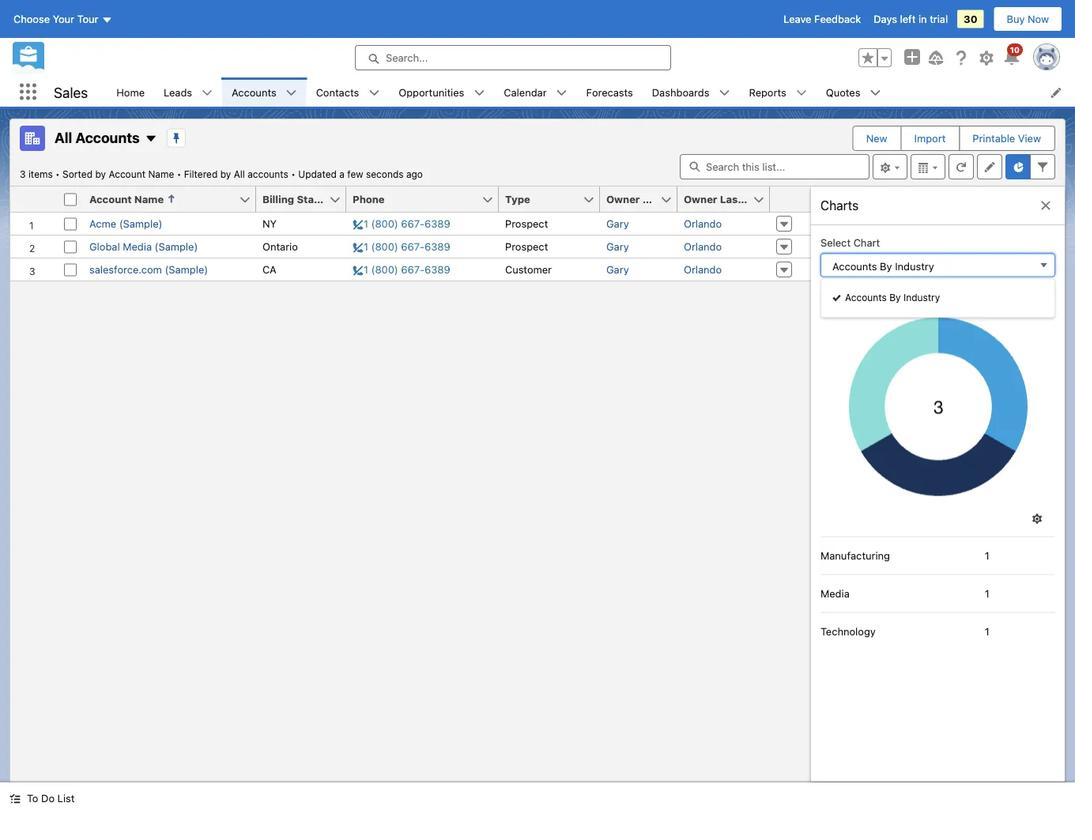 Task type: describe. For each thing, give the bounding box(es) containing it.
your
[[53, 13, 74, 25]]

owner for owner last name
[[684, 193, 718, 205]]

1 vertical spatial by
[[890, 292, 901, 303]]

name inside owner first name button
[[669, 193, 698, 205]]

manufacturing
[[821, 550, 891, 562]]

filtered
[[184, 168, 218, 180]]

ontario
[[263, 241, 298, 253]]

reports list item
[[740, 78, 817, 107]]

customer
[[505, 264, 552, 276]]

updated
[[298, 168, 337, 180]]

quotes
[[826, 86, 861, 98]]

accounts
[[248, 168, 289, 180]]

orlando for customer
[[684, 264, 722, 276]]

opportunities link
[[389, 78, 474, 107]]

1 orlando link from the top
[[684, 218, 722, 230]]

none search field inside all accounts|accounts|list view 'element'
[[680, 154, 870, 180]]

text default image inside all accounts|accounts|list view 'element'
[[145, 132, 157, 145]]

chart
[[854, 237, 881, 248]]

dashboards list item
[[643, 78, 740, 107]]

1 click to dial disabled image from the top
[[353, 218, 451, 230]]

left
[[901, 13, 916, 25]]

industry inside popup button
[[896, 260, 935, 272]]

3 • from the left
[[291, 168, 296, 180]]

global media (sample)
[[89, 241, 198, 253]]

charts
[[821, 198, 859, 213]]

buy now
[[1007, 13, 1050, 25]]

leave feedback link
[[784, 13, 862, 25]]

acme
[[89, 218, 116, 230]]

acme (sample)
[[89, 218, 162, 230]]

billing state/province
[[263, 193, 372, 205]]

action image
[[770, 187, 812, 212]]

accounts by industry link
[[822, 286, 1055, 311]]

3
[[20, 168, 26, 180]]

accounts link
[[222, 78, 286, 107]]

gary for prospect
[[607, 241, 629, 253]]

gary link for prospect
[[607, 241, 629, 253]]

buy
[[1007, 13, 1026, 25]]

calendar link
[[495, 78, 557, 107]]

first
[[643, 193, 666, 205]]

salesforce.com (sample)
[[89, 264, 208, 276]]

1 vertical spatial accounts by industry
[[846, 292, 941, 303]]

choose your tour button
[[13, 6, 114, 32]]

leads list item
[[154, 78, 222, 107]]

gary for customer
[[607, 264, 629, 276]]

1 for manufacturing
[[986, 550, 990, 562]]

list containing home
[[107, 78, 1076, 107]]

contacts
[[316, 86, 359, 98]]

name inside owner last name button
[[745, 193, 775, 205]]

home link
[[107, 78, 154, 107]]

click to dial disabled image for prospect
[[353, 241, 451, 253]]

opportunities list item
[[389, 78, 495, 107]]

printable
[[973, 133, 1016, 144]]

cell inside all accounts 'grid'
[[58, 187, 83, 213]]

technology
[[821, 626, 876, 638]]

quotes link
[[817, 78, 871, 107]]

1 gary from the top
[[607, 218, 629, 230]]

tour
[[77, 13, 98, 25]]

leave feedback
[[784, 13, 862, 25]]

few
[[348, 168, 364, 180]]

all accounts grid
[[10, 187, 812, 282]]

buy now button
[[994, 6, 1063, 32]]

new button
[[854, 127, 901, 150]]

select chart
[[821, 237, 881, 248]]

accounts by industry button
[[821, 254, 1056, 277]]

owner first name
[[607, 193, 698, 205]]

account name element
[[83, 187, 266, 213]]

1 gary link from the top
[[607, 218, 629, 230]]

accounts list item
[[222, 78, 307, 107]]

import button
[[902, 127, 959, 150]]

home
[[116, 86, 145, 98]]

dashboards link
[[643, 78, 719, 107]]

2 prospect from the top
[[505, 241, 549, 253]]

opportunities
[[399, 86, 465, 98]]

in
[[919, 13, 928, 25]]

trial
[[930, 13, 949, 25]]

owner first name element
[[600, 187, 698, 213]]

orlando link for prospect
[[684, 241, 722, 253]]

to do list
[[27, 793, 75, 805]]

click to dial disabled image for customer
[[353, 264, 451, 276]]

0 vertical spatial account
[[109, 168, 146, 180]]

media inside all accounts 'grid'
[[123, 241, 152, 253]]

reports link
[[740, 78, 796, 107]]

phone button
[[346, 187, 482, 212]]

account name button
[[83, 187, 239, 212]]

to
[[27, 793, 38, 805]]

salesforce.com
[[89, 264, 162, 276]]

days
[[874, 13, 898, 25]]

billing state/province element
[[256, 187, 372, 213]]

quotes list item
[[817, 78, 891, 107]]

seconds
[[366, 168, 404, 180]]

leads
[[164, 86, 192, 98]]

ny
[[263, 218, 277, 230]]

owner last name
[[684, 193, 775, 205]]

sorted
[[63, 168, 93, 180]]

2 by from the left
[[220, 168, 231, 180]]

account name
[[89, 193, 164, 205]]

reports
[[750, 86, 787, 98]]

contacts link
[[307, 78, 369, 107]]



Task type: vqa. For each thing, say whether or not it's contained in the screenshot.
History to the top
no



Task type: locate. For each thing, give the bounding box(es) containing it.
2 vertical spatial gary
[[607, 264, 629, 276]]

type
[[505, 193, 531, 205]]

Search All Accounts list view. search field
[[680, 154, 870, 180]]

1 vertical spatial industry
[[904, 292, 941, 303]]

owner left first
[[607, 193, 640, 205]]

accounts inside list item
[[232, 86, 277, 98]]

name right last
[[745, 193, 775, 205]]

orlando
[[684, 218, 722, 230], [684, 241, 722, 253], [684, 264, 722, 276]]

1 vertical spatial media
[[821, 588, 850, 600]]

(sample) for acme
[[119, 218, 162, 230]]

search...
[[386, 52, 428, 64]]

by inside popup button
[[881, 260, 893, 272]]

item number image
[[10, 187, 58, 212]]

ca
[[263, 264, 277, 276]]

prospect up customer
[[505, 241, 549, 253]]

text default image for reports
[[796, 87, 807, 99]]

do
[[41, 793, 55, 805]]

cell
[[58, 187, 83, 213]]

by down the chart
[[881, 260, 893, 272]]

text default image for dashboards
[[719, 87, 731, 99]]

all accounts|accounts|list view element
[[9, 119, 1066, 783]]

all right "accounts" "icon"
[[55, 129, 72, 146]]

(sample) up global media (sample)
[[119, 218, 162, 230]]

1 vertical spatial all
[[234, 168, 245, 180]]

2 owner from the left
[[684, 193, 718, 205]]

ago
[[407, 168, 423, 180]]

text default image inside 'contacts' list item
[[369, 87, 380, 99]]

owner last name element
[[678, 187, 780, 213]]

0 vertical spatial 1
[[986, 550, 990, 562]]

text default image up all accounts status
[[145, 132, 157, 145]]

import
[[915, 133, 946, 144]]

click to dial disabled image
[[353, 218, 451, 230], [353, 241, 451, 253], [353, 264, 451, 276]]

all accounts status
[[20, 168, 298, 180]]

industry down 'accounts by industry' popup button at right
[[904, 292, 941, 303]]

action element
[[770, 187, 812, 213]]

orlando link for customer
[[684, 264, 722, 276]]

to do list button
[[0, 783, 84, 815]]

1 by from the left
[[95, 168, 106, 180]]

now
[[1028, 13, 1050, 25]]

0 vertical spatial (sample)
[[119, 218, 162, 230]]

name up the account name button
[[148, 168, 174, 180]]

2 orlando from the top
[[684, 241, 722, 253]]

3 gary link from the top
[[607, 264, 629, 276]]

list
[[57, 793, 75, 805]]

3 orlando link from the top
[[684, 264, 722, 276]]

2 • from the left
[[177, 168, 181, 180]]

text default image left calendar link at the top of page
[[474, 87, 485, 99]]

0 vertical spatial prospect
[[505, 218, 549, 230]]

forecasts
[[587, 86, 633, 98]]

• right items
[[55, 168, 60, 180]]

dashboards
[[652, 86, 710, 98]]

0 vertical spatial accounts by industry
[[833, 260, 935, 272]]

accounts right leads list item
[[232, 86, 277, 98]]

forecasts link
[[577, 78, 643, 107]]

(sample)
[[119, 218, 162, 230], [155, 241, 198, 253], [165, 264, 208, 276]]

accounts by industry down the chart
[[833, 260, 935, 272]]

printable view button
[[961, 127, 1054, 150]]

prospect
[[505, 218, 549, 230], [505, 241, 549, 253]]

by
[[95, 168, 106, 180], [220, 168, 231, 180]]

2 gary link from the top
[[607, 241, 629, 253]]

1 • from the left
[[55, 168, 60, 180]]

text default image right reports
[[796, 87, 807, 99]]

text default image inside leads list item
[[202, 87, 213, 99]]

text default image down view
[[1040, 199, 1053, 212]]

1 horizontal spatial media
[[821, 588, 850, 600]]

text default image right contacts at the top left
[[369, 87, 380, 99]]

accounts up sorted
[[76, 129, 140, 146]]

state/province
[[297, 193, 372, 205]]

2 orlando link from the top
[[684, 241, 722, 253]]

owner
[[607, 193, 640, 205], [684, 193, 718, 205]]

text default image
[[202, 87, 213, 99], [369, 87, 380, 99], [796, 87, 807, 99], [871, 87, 882, 99], [145, 132, 157, 145], [9, 794, 21, 805]]

new
[[867, 133, 888, 144]]

1 vertical spatial account
[[89, 193, 132, 205]]

text default image left the contacts link
[[286, 87, 297, 99]]

phone
[[353, 193, 385, 205]]

0 vertical spatial orlando
[[684, 218, 722, 230]]

1 horizontal spatial •
[[177, 168, 181, 180]]

gary
[[607, 218, 629, 230], [607, 241, 629, 253], [607, 264, 629, 276]]

acme (sample) link
[[89, 218, 162, 230]]

text default image for leads
[[202, 87, 213, 99]]

accounts
[[232, 86, 277, 98], [76, 129, 140, 146], [833, 260, 878, 272], [846, 292, 887, 303]]

media down acme (sample) link
[[123, 241, 152, 253]]

text default image right quotes at right
[[871, 87, 882, 99]]

1 horizontal spatial by
[[220, 168, 231, 180]]

calendar list item
[[495, 78, 577, 107]]

(sample) down global media (sample) link
[[165, 264, 208, 276]]

1 1 from the top
[[986, 550, 990, 562]]

text default image left reports link on the top of the page
[[719, 87, 731, 99]]

text default image for opportunities
[[474, 87, 485, 99]]

1 vertical spatial prospect
[[505, 241, 549, 253]]

owner for owner first name
[[607, 193, 640, 205]]

gary link for customer
[[607, 264, 629, 276]]

contacts list item
[[307, 78, 389, 107]]

3 orlando from the top
[[684, 264, 722, 276]]

1 vertical spatial gary link
[[607, 241, 629, 253]]

0 vertical spatial orlando link
[[684, 218, 722, 230]]

accounts by industry down 'accounts by industry' popup button at right
[[846, 292, 941, 303]]

3 gary from the top
[[607, 264, 629, 276]]

type element
[[499, 187, 610, 213]]

items
[[28, 168, 53, 180]]

list
[[107, 78, 1076, 107]]

10 button
[[1003, 44, 1024, 67]]

accounts down select chart
[[833, 260, 878, 272]]

0 horizontal spatial by
[[95, 168, 106, 180]]

1 vertical spatial orlando link
[[684, 241, 722, 253]]

last
[[720, 193, 742, 205]]

text default image
[[286, 87, 297, 99], [474, 87, 485, 99], [557, 87, 568, 99], [719, 87, 731, 99], [1040, 199, 1053, 212]]

2 vertical spatial gary link
[[607, 264, 629, 276]]

account up acme
[[89, 193, 132, 205]]

2 click to dial disabled image from the top
[[353, 241, 451, 253]]

all accounts
[[55, 129, 140, 146]]

by right the filtered
[[220, 168, 231, 180]]

global media (sample) link
[[89, 241, 198, 253]]

text default image for calendar
[[557, 87, 568, 99]]

media up technology
[[821, 588, 850, 600]]

leads link
[[154, 78, 202, 107]]

1
[[986, 550, 990, 562], [986, 588, 990, 600], [986, 626, 990, 638]]

item number element
[[10, 187, 58, 213]]

text default image for contacts
[[369, 87, 380, 99]]

2 horizontal spatial •
[[291, 168, 296, 180]]

text default image inside to do list button
[[9, 794, 21, 805]]

0 vertical spatial all
[[55, 129, 72, 146]]

2 1 from the top
[[986, 588, 990, 600]]

text default image inside calendar list item
[[557, 87, 568, 99]]

3 click to dial disabled image from the top
[[353, 264, 451, 276]]

3 items • sorted by account name • filtered by all accounts • updated a few seconds ago
[[20, 168, 423, 180]]

choose your tour
[[13, 13, 98, 25]]

phone element
[[346, 187, 509, 213]]

by
[[881, 260, 893, 272], [890, 292, 901, 303]]

2 gary from the top
[[607, 241, 629, 253]]

• left the filtered
[[177, 168, 181, 180]]

0 horizontal spatial •
[[55, 168, 60, 180]]

1 prospect from the top
[[505, 218, 549, 230]]

text default image right calendar
[[557, 87, 568, 99]]

account
[[109, 168, 146, 180], [89, 193, 132, 205]]

billing
[[263, 193, 294, 205]]

orlando for prospect
[[684, 241, 722, 253]]

accounts inside popup button
[[833, 260, 878, 272]]

industry up accounts by industry link
[[896, 260, 935, 272]]

accounts down the chart
[[846, 292, 887, 303]]

accounts by industry
[[833, 260, 935, 272], [846, 292, 941, 303]]

0 vertical spatial gary link
[[607, 218, 629, 230]]

2 vertical spatial orlando
[[684, 264, 722, 276]]

billing state/province button
[[256, 187, 372, 212]]

text default image inside dashboards list item
[[719, 87, 731, 99]]

3 1 from the top
[[986, 626, 990, 638]]

accounts image
[[20, 126, 45, 151]]

all left the accounts
[[234, 168, 245, 180]]

2 vertical spatial 1
[[986, 626, 990, 638]]

a
[[340, 168, 345, 180]]

type button
[[499, 187, 583, 212]]

None search field
[[680, 154, 870, 180]]

10
[[1011, 45, 1020, 54]]

0 vertical spatial by
[[881, 260, 893, 272]]

account up account name
[[109, 168, 146, 180]]

printable view
[[973, 133, 1042, 144]]

0 vertical spatial media
[[123, 241, 152, 253]]

1 horizontal spatial owner
[[684, 193, 718, 205]]

1 owner from the left
[[607, 193, 640, 205]]

account inside button
[[89, 193, 132, 205]]

text default image for quotes
[[871, 87, 882, 99]]

text default image left to
[[9, 794, 21, 805]]

1 orlando from the top
[[684, 218, 722, 230]]

leave
[[784, 13, 812, 25]]

industry
[[896, 260, 935, 272], [904, 292, 941, 303]]

name right first
[[669, 193, 698, 205]]

(sample) for salesforce.com
[[165, 264, 208, 276]]

name down all accounts status
[[134, 193, 164, 205]]

group
[[859, 48, 892, 67]]

view
[[1019, 133, 1042, 144]]

search... button
[[355, 45, 672, 70]]

1 vertical spatial gary
[[607, 241, 629, 253]]

30
[[964, 13, 978, 25]]

1 horizontal spatial all
[[234, 168, 245, 180]]

1 for technology
[[986, 626, 990, 638]]

calendar
[[504, 86, 547, 98]]

0 vertical spatial click to dial disabled image
[[353, 218, 451, 230]]

sales
[[54, 84, 88, 101]]

1 vertical spatial click to dial disabled image
[[353, 241, 451, 253]]

0 horizontal spatial owner
[[607, 193, 640, 205]]

salesforce.com (sample) link
[[89, 264, 208, 276]]

choose
[[13, 13, 50, 25]]

1 vertical spatial 1
[[986, 588, 990, 600]]

2 vertical spatial orlando link
[[684, 264, 722, 276]]

text default image right leads
[[202, 87, 213, 99]]

text default image inside accounts list item
[[286, 87, 297, 99]]

days left in trial
[[874, 13, 949, 25]]

owner last name button
[[678, 187, 775, 212]]

• left updated at the top
[[291, 168, 296, 180]]

2 vertical spatial click to dial disabled image
[[353, 264, 451, 276]]

prospect down type
[[505, 218, 549, 230]]

1 vertical spatial orlando
[[684, 241, 722, 253]]

media
[[123, 241, 152, 253], [821, 588, 850, 600]]

0 vertical spatial gary
[[607, 218, 629, 230]]

text default image inside quotes list item
[[871, 87, 882, 99]]

select
[[821, 237, 851, 248]]

0 horizontal spatial all
[[55, 129, 72, 146]]

2 vertical spatial (sample)
[[165, 264, 208, 276]]

0 horizontal spatial media
[[123, 241, 152, 253]]

text default image for accounts
[[286, 87, 297, 99]]

owner left last
[[684, 193, 718, 205]]

1 vertical spatial (sample)
[[155, 241, 198, 253]]

by right sorted
[[95, 168, 106, 180]]

global
[[89, 241, 120, 253]]

name inside the account name button
[[134, 193, 164, 205]]

1 for media
[[986, 588, 990, 600]]

accounts by industry inside popup button
[[833, 260, 935, 272]]

0 vertical spatial industry
[[896, 260, 935, 272]]

text default image inside reports list item
[[796, 87, 807, 99]]

orlando link
[[684, 218, 722, 230], [684, 241, 722, 253], [684, 264, 722, 276]]

all
[[55, 129, 72, 146], [234, 168, 245, 180]]

by down 'accounts by industry' popup button at right
[[890, 292, 901, 303]]

text default image inside opportunities list item
[[474, 87, 485, 99]]

feedback
[[815, 13, 862, 25]]

(sample) up salesforce.com (sample) link
[[155, 241, 198, 253]]



